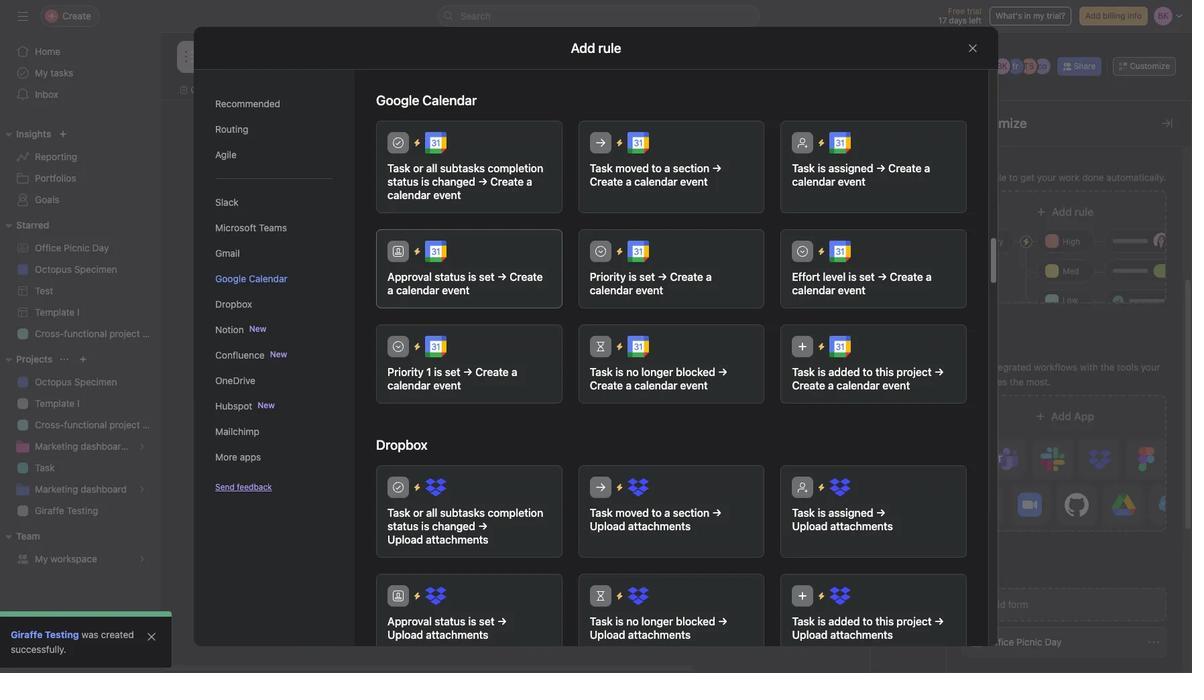 Task type: describe. For each thing, give the bounding box(es) containing it.
1 form
[[897, 360, 921, 370]]

is inside 'priority is set → create a calendar event'
[[629, 271, 637, 283]]

free
[[948, 6, 965, 16]]

is inside task is no longer blocked → upload attachments
[[616, 616, 624, 628]]

→ inside priority 1 is set → create a calendar event
[[463, 366, 473, 378]]

task is added to this project → upload attachments
[[792, 616, 944, 641]]

office picnic day link
[[8, 237, 153, 259]]

set for approval status is set → create a calendar event
[[479, 271, 495, 283]]

section,
[[861, 376, 892, 386]]

create inside 'task or all subtasks completion status is changed → create a calendar event'
[[491, 176, 524, 188]]

is inside task or all subtasks completion status is changed → upload attachments
[[421, 521, 430, 533]]

all for google calendar
[[426, 162, 438, 174]]

task is no longer blocked → create a calendar event
[[590, 366, 728, 392]]

apps
[[240, 451, 261, 463]]

3
[[777, 341, 782, 351]]

tasks inside the 'how are tasks being added to this project?'
[[555, 290, 587, 305]]

a inside approval status is set → create a calendar event
[[388, 284, 394, 296]]

section
[[761, 292, 791, 303]]

1 vertical spatial testing
[[45, 629, 79, 641]]

search list box
[[438, 5, 760, 27]]

task for task is assigned → create a calendar event
[[792, 162, 815, 174]]

add for add billing info
[[1086, 11, 1101, 21]]

upload attachments inside task is no longer blocked → upload attachments
[[590, 629, 691, 641]]

added for task is added to this project → create a calendar event
[[829, 366, 860, 378]]

completion for google calendar
[[488, 162, 544, 174]]

hide sidebar image
[[17, 11, 28, 21]]

1 cross-functional project plan link from the top
[[8, 323, 161, 345]]

timeline link
[[344, 83, 392, 97]]

priority for priority 1 is set → create a calendar event
[[388, 366, 424, 378]]

google calendar image for approval status is set → create a calendar event
[[425, 241, 447, 262]]

send
[[215, 482, 235, 492]]

completion for dropbox
[[488, 507, 544, 519]]

dropbox image for all
[[425, 477, 447, 498]]

priority 1 is set → create a calendar event button
[[376, 325, 563, 404]]

microsoft
[[215, 222, 256, 233]]

new for notion
[[249, 324, 267, 334]]

0 horizontal spatial rules
[[898, 229, 919, 239]]

a inside 'task or all subtasks completion status is changed → create a calendar event'
[[527, 176, 532, 188]]

calendar event inside approval status is set → create a calendar event
[[396, 284, 470, 296]]

task is no longer blocked → create a calendar event button
[[579, 325, 765, 404]]

marketing dashboard
[[35, 484, 127, 495]]

task or all subtasks completion status is changed → upload attachments button
[[376, 465, 563, 558]]

send feedback link
[[215, 482, 272, 494]]

all for dropbox
[[426, 507, 438, 519]]

picnic for office picnic day "link"
[[64, 242, 90, 254]]

is inside task is added to this project → upload attachments
[[818, 616, 826, 628]]

notion
[[215, 324, 244, 335]]

start
[[193, 323, 238, 348]]

dropbox image for no
[[628, 586, 649, 607]]

add for add collaborators
[[787, 459, 804, 471]]

cross-functional project plan inside starred element
[[35, 328, 161, 339]]

octopus for second octopus specimen link from the bottom of the page
[[35, 264, 72, 275]]

this for calendar event
[[876, 366, 894, 378]]

2 cross-functional project plan link from the top
[[8, 415, 161, 436]]

goals
[[35, 194, 59, 205]]

confluence new
[[215, 349, 287, 361]]

a inside task is added to this project → create a calendar event
[[828, 380, 834, 392]]

create inside approval status is set → create a calendar event
[[510, 271, 543, 283]]

mailchimp
[[215, 426, 259, 437]]

a inside priority 1 is set → create a calendar event
[[512, 366, 518, 378]]

add collaborators
[[787, 459, 863, 471]]

→ inside 'task or all subtasks completion status is changed → create a calendar event'
[[478, 176, 488, 188]]

add to starred image
[[337, 60, 348, 71]]

my for my workspace
[[35, 553, 48, 565]]

successfully.
[[11, 644, 66, 655]]

overview link
[[180, 83, 232, 97]]

upload attachments inside the task is assigned → upload attachments button
[[792, 521, 893, 533]]

status inside task or all subtasks completion status is changed → upload attachments
[[388, 521, 419, 533]]

approval for dropbox
[[388, 616, 432, 628]]

project inside task is added to this project → upload attachments
[[897, 616, 932, 628]]

1 horizontal spatial dropbox
[[376, 437, 428, 453]]

task link
[[8, 457, 153, 479]]

priority for priority
[[977, 237, 1004, 247]]

team button
[[0, 529, 40, 545]]

notion new
[[215, 324, 267, 335]]

→ inside "task is assigned → upload attachments"
[[876, 507, 886, 519]]

get
[[1021, 172, 1035, 183]]

automatically?
[[795, 388, 852, 398]]

co
[[1038, 61, 1047, 71]]

automate
[[193, 382, 242, 394]]

task is assigned → upload attachments
[[792, 507, 893, 533]]

→ inside task moved to a section → create a calendar event
[[713, 162, 722, 174]]

your inside build integrated workflows with the tools your team uses the most.
[[1141, 362, 1161, 373]]

customize inside dropdown button
[[1130, 61, 1170, 71]]

0 vertical spatial rule
[[991, 172, 1007, 183]]

project inside task is added to this project → create a calendar event
[[897, 366, 932, 378]]

insights
[[16, 128, 51, 140]]

slack button
[[215, 190, 333, 215]]

add rule
[[1052, 206, 1094, 218]]

marketing for marketing dashboards
[[35, 441, 78, 452]]

task for task is no longer blocked → upload attachments
[[590, 616, 613, 628]]

status inside approval status is set → create a calendar event
[[435, 271, 466, 283]]

share button
[[1058, 57, 1102, 76]]

day for office picnic day button
[[1045, 637, 1062, 648]]

task for task
[[35, 462, 55, 474]]

1 vertical spatial section
[[804, 313, 840, 325]]

calendar event inside task is added to this project → create a calendar event
[[837, 380, 910, 392]]

microsoft teams
[[215, 222, 287, 233]]

status inside 'task or all subtasks completion status is changed → create a calendar event'
[[388, 176, 419, 188]]

marketing dashboards
[[35, 441, 132, 452]]

set for approval status is set → upload attachments
[[479, 616, 495, 628]]

global element
[[0, 33, 161, 113]]

task for task moved to a section → upload attachments
[[590, 507, 613, 519]]

is inside approval status is set → create a calendar event
[[468, 271, 477, 283]]

left
[[969, 15, 982, 25]]

start building your workflow in two minutes automate your team's process and keep work flowing.
[[193, 323, 414, 407]]

next button
[[658, 506, 696, 531]]

dropbox image for assigned
[[830, 477, 851, 498]]

add inside forms add form
[[989, 599, 1006, 610]]

was
[[82, 629, 98, 641]]

plan inside starred element
[[143, 328, 161, 339]]

blocked for task is no longer blocked → upload attachments
[[676, 616, 716, 628]]

giraffe testing link inside projects element
[[8, 500, 153, 522]]

added for task is added to this project → upload attachments
[[829, 616, 860, 628]]

happen
[[764, 388, 793, 398]]

how
[[502, 290, 530, 305]]

to inside task moved to a section → create a calendar event
[[652, 162, 662, 174]]

in inside button
[[1025, 11, 1031, 21]]

4 fields
[[895, 163, 923, 173]]

manually
[[515, 347, 554, 358]]

octopus for 1st octopus specimen link from the bottom of the page
[[35, 376, 72, 388]]

upload attachments inside task or all subtasks completion status is changed → upload attachments
[[388, 534, 489, 546]]

→ inside task is added to this project → create a calendar event
[[935, 366, 944, 378]]

days
[[949, 15, 967, 25]]

is inside "task is assigned → upload attachments"
[[818, 507, 826, 519]]

cross- inside starred element
[[35, 328, 64, 339]]

or for dropbox
[[413, 507, 424, 519]]

→ inside 'priority is set → create a calendar event'
[[658, 271, 668, 283]]

upload attachments inside task moved to a section → upload attachments
[[590, 521, 691, 533]]

→ inside task is added to this project → upload attachments
[[935, 616, 944, 628]]

task for task is added to this project → upload attachments
[[792, 616, 815, 628]]

blocked for task is no longer blocked → create a calendar event
[[676, 366, 716, 378]]

calendar event inside effort level is set → create a calendar event
[[792, 284, 866, 296]]

is inside approval status is set → upload attachments
[[468, 616, 477, 628]]

effort level is set → create a calendar event button
[[781, 229, 967, 309]]

calendar event inside task moved to a section → create a calendar event
[[635, 176, 708, 188]]

projects
[[16, 353, 53, 365]]

integrated
[[987, 362, 1032, 373]]

office for office picnic day button
[[988, 637, 1014, 648]]

→ inside task is no longer blocked → upload attachments
[[718, 616, 728, 628]]

calendar event inside task is no longer blocked → create a calendar event
[[635, 380, 708, 392]]

task for task is assigned → upload attachments
[[792, 507, 815, 519]]

1 vertical spatial giraffe testing link
[[11, 629, 79, 641]]

tasks inside global element
[[51, 67, 73, 78]]

1 vertical spatial giraffe
[[11, 629, 43, 641]]

onedrive
[[215, 375, 256, 386]]

i for the template i link within starred element
[[77, 307, 80, 318]]

teams element
[[0, 525, 161, 573]]

confluence
[[215, 349, 265, 361]]

assigned for dropbox
[[829, 507, 874, 519]]

is inside task is assigned → create a calendar event
[[818, 162, 826, 174]]

0 vertical spatial the
[[1101, 362, 1115, 373]]

17
[[939, 15, 947, 25]]

send feedback
[[215, 482, 272, 492]]

section for google calendar
[[673, 162, 710, 174]]

is inside task is no longer blocked → create a calendar event
[[616, 366, 624, 378]]

marketing dashboards link
[[8, 436, 153, 457]]

onedrive button
[[215, 368, 333, 394]]

to inside task is added to this project → upload attachments
[[863, 616, 873, 628]]

create inside 'priority is set → create a calendar event'
[[670, 271, 704, 283]]

home
[[35, 46, 61, 57]]

add for add rule
[[1052, 206, 1072, 218]]

my
[[1034, 11, 1045, 21]]

projects button
[[0, 351, 53, 368]]

dropbox inside button
[[215, 298, 252, 310]]

→ inside approval status is set → upload attachments
[[497, 616, 507, 628]]

google calendar image for priority is set → create a calendar event
[[628, 241, 649, 262]]

marketing for marketing dashboard
[[35, 484, 78, 495]]

priority for priority is set → create a calendar event
[[590, 271, 626, 283]]

priority is set → create a calendar event button
[[579, 229, 765, 309]]

to inside task moved to a section → upload attachments
[[652, 507, 662, 519]]

automatically.
[[1107, 172, 1167, 183]]

template i link inside starred element
[[8, 302, 153, 323]]

calendar event inside 'priority is set → create a calendar event'
[[590, 284, 664, 296]]

close this dialog image
[[968, 43, 979, 53]]

this inside task is added to this project → upload attachments
[[876, 616, 894, 628]]

test link
[[8, 280, 153, 302]]

effort level is set → create a calendar event
[[792, 271, 932, 296]]

template i link inside projects element
[[8, 393, 153, 415]]

task moved to a section → create a calendar event
[[590, 162, 722, 188]]

build integrated workflows with the tools your team uses the most.
[[963, 362, 1161, 388]]

dropbox image for is
[[425, 586, 447, 607]]

done
[[1083, 172, 1104, 183]]

longer for create
[[642, 366, 673, 378]]

specimen for 1st octopus specimen link from the bottom of the page
[[74, 376, 117, 388]]

this project?
[[554, 309, 629, 324]]

create inside task is added to this project → create a calendar event
[[792, 380, 826, 392]]

google calendar image for all
[[425, 132, 447, 154]]

form inside forms add form
[[1009, 599, 1029, 610]]

i for the template i link inside the projects element
[[77, 398, 80, 409]]

untitled
[[761, 313, 801, 325]]

hubspot new
[[215, 400, 275, 412]]

calendar event inside 'task or all subtasks completion status is changed → create a calendar event'
[[388, 189, 461, 201]]

a inside 'priority is set → create a calendar event'
[[706, 271, 712, 283]]

calendar link
[[408, 83, 459, 97]]

task for task is no longer blocked → create a calendar event
[[590, 366, 613, 378]]

inbox link
[[8, 84, 153, 105]]

task moved to a section → create a calendar event button
[[579, 121, 765, 213]]

task is added to this project → create a calendar event button
[[781, 325, 967, 404]]

tasks inside when tasks move to this section, what should happen automatically?
[[788, 376, 809, 386]]

office for office picnic day "link"
[[35, 242, 61, 254]]

approval status is set → upload attachments button
[[376, 574, 563, 653]]

free trial 17 days left
[[939, 6, 982, 25]]

task is no longer blocked → upload attachments button
[[579, 574, 765, 653]]

0 vertical spatial calendar
[[419, 84, 459, 95]]

calendar event inside task is assigned → create a calendar event
[[792, 176, 866, 188]]

google calendar image for effort level is set → create a calendar event
[[830, 241, 851, 262]]

dropbox button
[[215, 292, 333, 317]]

recommended
[[215, 98, 280, 109]]

→ inside effort level is set → create a calendar event
[[878, 271, 888, 283]]

calendar event inside priority 1 is set → create a calendar event
[[388, 380, 461, 392]]

to inside the 'how are tasks being added to this project?'
[[669, 290, 681, 305]]

assigned for google calendar
[[829, 162, 874, 174]]

google calendar button
[[215, 266, 333, 292]]

task for task is added to this project → create a calendar event
[[792, 366, 815, 378]]

tasks right "incomplete"
[[829, 341, 849, 351]]

level
[[823, 271, 846, 283]]

agile button
[[215, 142, 333, 168]]

→ inside task or all subtasks completion status is changed → upload attachments
[[478, 521, 488, 533]]

a inside task is assigned → create a calendar event
[[925, 162, 931, 174]]

routing
[[215, 123, 249, 135]]

your right 'get'
[[1038, 172, 1057, 183]]

subtasks for dropbox
[[440, 507, 485, 519]]

billing
[[1103, 11, 1126, 21]]

cross- inside projects element
[[35, 419, 64, 431]]

gmail button
[[215, 241, 333, 266]]

upload attachments inside approval status is set → upload attachments
[[388, 629, 489, 641]]

status inside approval status is set → upload attachments
[[435, 616, 466, 628]]

testing inside projects element
[[67, 505, 98, 516]]

functional inside starred element
[[64, 328, 107, 339]]

functional inside projects element
[[64, 419, 107, 431]]

goals link
[[8, 189, 153, 211]]

was created successfully.
[[11, 629, 134, 655]]

1 inside priority 1 is set → create a calendar event
[[427, 366, 431, 378]]

template i inside projects element
[[35, 398, 80, 409]]

octopus specimen for second octopus specimen link from the bottom of the page
[[35, 264, 117, 275]]

google calendar
[[215, 273, 288, 284]]

→ inside task moved to a section → upload attachments
[[713, 507, 722, 519]]



Task type: locate. For each thing, give the bounding box(es) containing it.
2 or from the top
[[413, 507, 424, 519]]

google calendar image for task is no longer blocked → create a calendar event
[[628, 336, 649, 358]]

form up what
[[903, 360, 921, 370]]

google calendar image
[[425, 132, 447, 154], [425, 336, 447, 358], [830, 336, 851, 358]]

office picnic day down add form button in the right bottom of the page
[[988, 637, 1062, 648]]

starred button
[[0, 217, 49, 233]]

1 vertical spatial octopus
[[35, 376, 72, 388]]

dropbox image up task moved to a section → upload attachments
[[628, 477, 649, 498]]

section inside task moved to a section → upload attachments
[[673, 507, 710, 519]]

giraffe testing inside "link"
[[35, 505, 98, 516]]

team's
[[269, 382, 303, 394]]

building
[[243, 323, 316, 348]]

high
[[1063, 237, 1081, 247]]

1 vertical spatial rule
[[1075, 206, 1094, 218]]

specimen
[[74, 264, 117, 275], [74, 376, 117, 388]]

picnic up test link
[[64, 242, 90, 254]]

microsoft teams button
[[215, 215, 333, 241]]

dropbox image
[[830, 477, 851, 498], [425, 586, 447, 607], [830, 586, 851, 607]]

agile
[[215, 149, 237, 160]]

upload attachments
[[590, 521, 691, 533], [792, 521, 893, 533], [388, 534, 489, 546], [388, 629, 489, 641], [590, 629, 691, 641], [792, 629, 893, 641]]

octopus specimen link down projects
[[8, 372, 153, 393]]

subtasks inside 'task or all subtasks completion status is changed → create a calendar event'
[[440, 162, 485, 174]]

2 template i from the top
[[35, 398, 80, 409]]

giraffe up team
[[35, 505, 64, 516]]

team
[[963, 376, 985, 388]]

→ inside task is assigned → create a calendar event
[[876, 162, 886, 174]]

task inside task moved to a section → upload attachments
[[590, 507, 613, 519]]

to inside task is added to this project → create a calendar event
[[863, 366, 873, 378]]

picnic down add form button in the right bottom of the page
[[1017, 637, 1043, 648]]

1 plan from the top
[[143, 328, 161, 339]]

dropbox image
[[425, 477, 447, 498], [628, 477, 649, 498], [628, 586, 649, 607]]

1 vertical spatial no
[[627, 616, 639, 628]]

new down onedrive button at bottom left
[[258, 400, 275, 410]]

1 vertical spatial form
[[1009, 599, 1029, 610]]

office down starred
[[35, 242, 61, 254]]

test
[[35, 285, 53, 296]]

2 completion from the top
[[488, 507, 544, 519]]

priority 1 is set → create a calendar event
[[388, 366, 518, 392]]

2 cross- from the top
[[35, 419, 64, 431]]

task is assigned → create a calendar event button
[[781, 121, 967, 213]]

1 vertical spatial template i link
[[8, 393, 153, 415]]

giraffe
[[35, 505, 64, 516], [11, 629, 43, 641]]

office inside "link"
[[35, 242, 61, 254]]

add left billing
[[1086, 11, 1101, 21]]

new down building
[[270, 349, 287, 360]]

2 horizontal spatial priority
[[977, 237, 1004, 247]]

task inside task or all subtasks completion status is changed → upload attachments
[[388, 507, 411, 519]]

1 vertical spatial template
[[35, 398, 75, 409]]

add inside button
[[787, 459, 804, 471]]

0 vertical spatial plan
[[143, 328, 161, 339]]

1 horizontal spatial day
[[1045, 637, 1062, 648]]

2 blocked from the top
[[676, 616, 716, 628]]

is inside 'task or all subtasks completion status is changed → create a calendar event'
[[421, 176, 430, 188]]

functional up marketing dashboards
[[64, 419, 107, 431]]

0 vertical spatial section
[[673, 162, 710, 174]]

google calendar image inside task is no longer blocked → create a calendar event button
[[628, 336, 649, 358]]

work flowing.
[[193, 395, 260, 407]]

when tasks move to this section, what should happen automatically?
[[764, 376, 942, 398]]

inbox
[[35, 89, 58, 100]]

1 my from the top
[[35, 67, 48, 78]]

1 moved from the top
[[616, 162, 649, 174]]

2 marketing from the top
[[35, 484, 78, 495]]

google calendar image for is
[[425, 336, 447, 358]]

1 octopus specimen link from the top
[[8, 259, 153, 280]]

incomplete
[[785, 341, 827, 351]]

office picnic day inside "link"
[[35, 242, 109, 254]]

0 vertical spatial giraffe
[[35, 505, 64, 516]]

office down forms add form
[[988, 637, 1014, 648]]

0 horizontal spatial customize
[[963, 115, 1027, 131]]

octopus up test
[[35, 264, 72, 275]]

1 subtasks from the top
[[440, 162, 485, 174]]

starred
[[16, 219, 49, 231]]

changed inside 'task or all subtasks completion status is changed → create a calendar event'
[[432, 176, 476, 188]]

plan inside projects element
[[143, 419, 161, 431]]

close details image
[[1162, 118, 1173, 129]]

forms
[[963, 570, 995, 582]]

is inside effort level is set → create a calendar event
[[849, 271, 857, 283]]

what
[[894, 376, 913, 386]]

close image
[[146, 632, 157, 643]]

set for priority 1 is set → create a calendar event
[[445, 366, 461, 378]]

changed
[[432, 176, 476, 188], [432, 521, 476, 533]]

1 blocked from the top
[[676, 366, 716, 378]]

1 functional from the top
[[64, 328, 107, 339]]

1 vertical spatial template i
[[35, 398, 80, 409]]

task inside task is no longer blocked → create a calendar event
[[590, 366, 613, 378]]

add inside "button"
[[1086, 11, 1101, 21]]

giraffe testing down the "marketing dashboard" link
[[35, 505, 98, 516]]

section
[[673, 162, 710, 174], [804, 313, 840, 325], [673, 507, 710, 519]]

google calendar image up 'priority is set → create a calendar event'
[[628, 241, 649, 262]]

new inside notion new
[[249, 324, 267, 334]]

calendar inside button
[[249, 273, 288, 284]]

google calendar image up task is assigned → create a calendar event
[[830, 132, 851, 154]]

section inside task moved to a section → create a calendar event
[[673, 162, 710, 174]]

3 incomplete tasks
[[777, 341, 849, 351]]

template i link
[[8, 302, 153, 323], [8, 393, 153, 415]]

calendar down "gmail" button
[[249, 273, 288, 284]]

0 horizontal spatial priority
[[388, 366, 424, 378]]

in up "team's"
[[281, 349, 298, 375]]

octopus specimen inside projects element
[[35, 376, 117, 388]]

a inside task is no longer blocked → create a calendar event
[[626, 380, 632, 392]]

0 vertical spatial testing
[[67, 505, 98, 516]]

0 vertical spatial or
[[413, 162, 424, 174]]

add form button
[[963, 588, 1167, 622]]

to
[[652, 162, 662, 174], [1010, 172, 1018, 183], [669, 290, 681, 305], [863, 366, 873, 378], [834, 376, 842, 386], [652, 507, 662, 519], [863, 616, 873, 628]]

1 vertical spatial day
[[1045, 637, 1062, 648]]

0 vertical spatial cross-functional project plan link
[[8, 323, 161, 345]]

day up test link
[[92, 242, 109, 254]]

1 template from the top
[[35, 307, 75, 318]]

office picnic day up test link
[[35, 242, 109, 254]]

upload attachments inside task is added to this project → upload attachments
[[792, 629, 893, 641]]

rule
[[991, 172, 1007, 183], [1075, 206, 1094, 218]]

office picnic day for office picnic day "link"
[[35, 242, 109, 254]]

should
[[915, 376, 942, 386]]

longer inside task is no longer blocked → upload attachments
[[642, 616, 673, 628]]

2 changed from the top
[[432, 521, 476, 533]]

0 horizontal spatial calendar
[[249, 273, 288, 284]]

moved inside task moved to a section → create a calendar event
[[616, 162, 649, 174]]

project inside starred element
[[110, 328, 140, 339]]

2 i from the top
[[77, 398, 80, 409]]

0 horizontal spatial rule
[[991, 172, 1007, 183]]

create inside task is assigned → create a calendar event
[[889, 162, 922, 174]]

my inside my tasks link
[[35, 67, 48, 78]]

template i down test
[[35, 307, 80, 318]]

1 octopus from the top
[[35, 264, 72, 275]]

1 vertical spatial octopus specimen link
[[8, 372, 153, 393]]

1 vertical spatial my
[[35, 553, 48, 565]]

1 horizontal spatial the
[[1101, 362, 1115, 373]]

set for effort level is set → create a calendar event
[[860, 271, 875, 283]]

0 vertical spatial day
[[92, 242, 109, 254]]

2 vertical spatial section
[[673, 507, 710, 519]]

0 vertical spatial new
[[249, 324, 267, 334]]

octopus down projects
[[35, 376, 72, 388]]

0 vertical spatial moved
[[616, 162, 649, 174]]

template i up marketing dashboards link
[[35, 398, 80, 409]]

i inside starred element
[[77, 307, 80, 318]]

calendar right timeline
[[419, 84, 459, 95]]

giraffe inside projects element
[[35, 505, 64, 516]]

1 horizontal spatial in
[[1025, 11, 1031, 21]]

testing down the "marketing dashboard" link
[[67, 505, 98, 516]]

office picnic day for office picnic day button
[[988, 637, 1062, 648]]

blocked inside task is no longer blocked → upload attachments
[[676, 616, 716, 628]]

1 assigned from the top
[[829, 162, 874, 174]]

2 octopus from the top
[[35, 376, 72, 388]]

functional
[[64, 328, 107, 339], [64, 419, 107, 431]]

template for the template i link within starred element
[[35, 307, 75, 318]]

0 horizontal spatial office
[[35, 242, 61, 254]]

add left app
[[1052, 410, 1072, 423]]

1 vertical spatial moved
[[616, 507, 649, 519]]

1 horizontal spatial office
[[988, 637, 1014, 648]]

a inside task moved to a section → upload attachments
[[665, 507, 671, 519]]

rules down 4 fields
[[898, 229, 919, 239]]

octopus specimen for 1st octopus specimen link from the bottom of the page
[[35, 376, 117, 388]]

dropbox image inside task moved to a section → upload attachments button
[[628, 477, 649, 498]]

0 vertical spatial rules
[[963, 152, 991, 164]]

added
[[627, 290, 666, 305], [829, 366, 860, 378], [829, 616, 860, 628]]

google calendar image for task is assigned → create a calendar event
[[830, 132, 851, 154]]

task inside task is added to this project → create a calendar event
[[792, 366, 815, 378]]

0 vertical spatial form
[[903, 360, 921, 370]]

picnic for office picnic day button
[[1017, 637, 1043, 648]]

giraffe up successfully.
[[11, 629, 43, 641]]

create inside priority 1 is set → create a calendar event
[[476, 366, 509, 378]]

template i link down test
[[8, 302, 153, 323]]

0 vertical spatial cross-functional project plan
[[35, 328, 161, 339]]

task inside task is added to this project → upload attachments
[[792, 616, 815, 628]]

my inside "my workspace" link
[[35, 553, 48, 565]]

giraffe testing
[[35, 505, 98, 516], [11, 629, 79, 641]]

cross-functional project plan link down test link
[[8, 323, 161, 345]]

octopus inside projects element
[[35, 376, 72, 388]]

new
[[249, 324, 267, 334], [270, 349, 287, 360], [258, 400, 275, 410]]

1 octopus specimen from the top
[[35, 264, 117, 275]]

1 or from the top
[[413, 162, 424, 174]]

google calendar image up level
[[830, 241, 851, 262]]

1 vertical spatial marketing
[[35, 484, 78, 495]]

1 horizontal spatial office picnic day
[[988, 637, 1062, 648]]

all inside 'task or all subtasks completion status is changed → create a calendar event'
[[426, 162, 438, 174]]

1 vertical spatial giraffe testing
[[11, 629, 79, 641]]

your up two minutes
[[321, 323, 361, 348]]

marketing up task link
[[35, 441, 78, 452]]

no for upload attachments
[[627, 616, 639, 628]]

changed for dropbox
[[432, 521, 476, 533]]

task for task or all subtasks completion status is changed → create a calendar event
[[388, 162, 411, 174]]

day inside office picnic day "link"
[[92, 242, 109, 254]]

1 horizontal spatial picnic
[[1017, 637, 1043, 648]]

invite button
[[13, 644, 71, 668]]

assigned down add collaborators button
[[829, 507, 874, 519]]

1 template i from the top
[[35, 307, 80, 318]]

in
[[1025, 11, 1031, 21], [281, 349, 298, 375]]

0 horizontal spatial form
[[903, 360, 921, 370]]

dropbox image up approval status is set → upload attachments
[[425, 586, 447, 607]]

slack
[[215, 197, 239, 208]]

priority inside priority 1 is set → create a calendar event
[[388, 366, 424, 378]]

new inside confluence new
[[270, 349, 287, 360]]

i inside projects element
[[77, 398, 80, 409]]

2 cross-functional project plan from the top
[[35, 419, 161, 431]]

cross- up marketing dashboards link
[[35, 419, 64, 431]]

add left collaborators
[[787, 459, 804, 471]]

1 vertical spatial office picnic day
[[988, 637, 1062, 648]]

google calendar image up task is no longer blocked → create a calendar event
[[628, 336, 649, 358]]

your up hubspot new
[[244, 382, 266, 394]]

dropbox image for to
[[628, 477, 649, 498]]

0 horizontal spatial the
[[1010, 376, 1024, 388]]

1 vertical spatial priority
[[590, 271, 626, 283]]

approval inside approval status is set → upload attachments
[[388, 616, 432, 628]]

dashboards
[[81, 441, 132, 452]]

0 vertical spatial octopus specimen
[[35, 264, 117, 275]]

0 vertical spatial template i link
[[8, 302, 153, 323]]

office picnic day inside button
[[988, 637, 1062, 648]]

cross-functional project plan
[[35, 328, 161, 339], [35, 419, 161, 431]]

my down team
[[35, 553, 48, 565]]

in left my
[[1025, 11, 1031, 21]]

0 vertical spatial giraffe testing link
[[8, 500, 153, 522]]

0 vertical spatial my
[[35, 67, 48, 78]]

set inside approval status is set → upload attachments
[[479, 616, 495, 628]]

1 specimen from the top
[[74, 264, 117, 275]]

testing up invite
[[45, 629, 79, 641]]

1 vertical spatial the
[[1010, 376, 1024, 388]]

template
[[35, 307, 75, 318], [35, 398, 75, 409]]

more apps button
[[215, 445, 333, 470]]

your right tools
[[1141, 362, 1161, 373]]

1 vertical spatial office
[[988, 637, 1014, 648]]

1 longer from the top
[[642, 366, 673, 378]]

longer for upload attachments
[[642, 616, 673, 628]]

approval for google calendar
[[388, 271, 432, 283]]

1 vertical spatial changed
[[432, 521, 476, 533]]

is
[[818, 162, 826, 174], [421, 176, 430, 188], [468, 271, 477, 283], [629, 271, 637, 283], [849, 271, 857, 283], [434, 366, 442, 378], [616, 366, 624, 378], [818, 366, 826, 378], [818, 507, 826, 519], [421, 521, 430, 533], [468, 616, 477, 628], [616, 616, 624, 628], [818, 616, 826, 628]]

dropbox down 'keep'
[[376, 437, 428, 453]]

octopus specimen link up test
[[8, 259, 153, 280]]

rules
[[963, 152, 991, 164], [898, 229, 919, 239]]

1 vertical spatial new
[[270, 349, 287, 360]]

2 my from the top
[[35, 553, 48, 565]]

add down "forms"
[[989, 599, 1006, 610]]

2 vertical spatial added
[[829, 616, 860, 628]]

no inside task is no longer blocked → upload attachments
[[627, 616, 639, 628]]

1 vertical spatial completion
[[488, 507, 544, 519]]

this for automatically?
[[844, 376, 859, 386]]

functional down test link
[[64, 328, 107, 339]]

next
[[667, 512, 687, 524]]

office inside button
[[988, 637, 1014, 648]]

1 horizontal spatial rule
[[1075, 206, 1094, 218]]

1 horizontal spatial rules
[[963, 152, 991, 164]]

0 vertical spatial i
[[77, 307, 80, 318]]

→ inside approval status is set → create a calendar event
[[497, 271, 507, 283]]

the down the integrated
[[1010, 376, 1024, 388]]

my for my tasks
[[35, 67, 48, 78]]

workflows
[[1034, 362, 1078, 373]]

task moved to a section → upload attachments
[[590, 507, 722, 533]]

2 longer from the top
[[642, 616, 673, 628]]

0 horizontal spatial dropbox
[[215, 298, 252, 310]]

added inside the 'how are tasks being added to this project?'
[[627, 290, 666, 305]]

create inside effort level is set → create a calendar event
[[890, 271, 924, 283]]

0 vertical spatial template
[[35, 307, 75, 318]]

customize down bk
[[963, 115, 1027, 131]]

portfolios link
[[8, 168, 153, 189]]

to inside when tasks move to this section, what should happen automatically?
[[834, 376, 842, 386]]

dropbox image up task or all subtasks completion status is changed → upload attachments
[[425, 477, 447, 498]]

new inside hubspot new
[[258, 400, 275, 410]]

1 i from the top
[[77, 307, 80, 318]]

0 horizontal spatial picnic
[[64, 242, 90, 254]]

1 vertical spatial dropbox
[[376, 437, 428, 453]]

1 changed from the top
[[432, 176, 476, 188]]

add app button
[[958, 395, 1172, 532]]

0 vertical spatial picnic
[[64, 242, 90, 254]]

specimen inside starred element
[[74, 264, 117, 275]]

2 vertical spatial new
[[258, 400, 275, 410]]

rules right fields
[[963, 152, 991, 164]]

assigned left 4
[[829, 162, 874, 174]]

added inside task is added to this project → create a calendar event
[[829, 366, 860, 378]]

what's in my trial? button
[[990, 7, 1072, 25]]

projects element
[[0, 347, 161, 525]]

or for google calendar
[[413, 162, 424, 174]]

new up confluence new
[[249, 324, 267, 334]]

add up high
[[1052, 206, 1072, 218]]

dropbox image for added
[[830, 586, 851, 607]]

google calendar image up priority 1 is set → create a calendar event
[[425, 336, 447, 358]]

cross- up projects
[[35, 328, 64, 339]]

tasks up this project?
[[555, 290, 587, 305]]

set inside approval status is set → create a calendar event
[[479, 271, 495, 283]]

0 vertical spatial office
[[35, 242, 61, 254]]

1 vertical spatial cross-
[[35, 419, 64, 431]]

0 vertical spatial template i
[[35, 307, 80, 318]]

1 vertical spatial blocked
[[676, 616, 716, 628]]

set inside 'priority is set → create a calendar event'
[[640, 271, 655, 283]]

no inside task is no longer blocked → create a calendar event
[[627, 366, 639, 378]]

moved for google calendar
[[616, 162, 649, 174]]

1 horizontal spatial form
[[1009, 599, 1029, 610]]

1 vertical spatial picnic
[[1017, 637, 1043, 648]]

1 vertical spatial assigned
[[829, 507, 874, 519]]

dropbox
[[215, 298, 252, 310], [376, 437, 428, 453]]

add for add a rule to get your work done automatically.
[[963, 172, 980, 183]]

0 vertical spatial assigned
[[829, 162, 874, 174]]

task or all subtasks completion status is changed → create a calendar event button
[[376, 121, 563, 213]]

dropbox image up task is no longer blocked → upload attachments in the bottom of the page
[[628, 586, 649, 607]]

2 all from the top
[[426, 507, 438, 519]]

task for task or all subtasks completion status is changed → upload attachments
[[388, 507, 411, 519]]

2 octopus specimen from the top
[[35, 376, 117, 388]]

my workspace link
[[8, 549, 153, 570]]

2 vertical spatial priority
[[388, 366, 424, 378]]

is inside task is added to this project → create a calendar event
[[818, 366, 826, 378]]

recommended button
[[215, 91, 333, 117]]

add left 'get'
[[963, 172, 980, 183]]

1 vertical spatial cross-functional project plan
[[35, 419, 161, 431]]

the right with
[[1101, 362, 1115, 373]]

octopus specimen inside starred element
[[35, 264, 117, 275]]

blocked
[[676, 366, 716, 378], [676, 616, 716, 628]]

dashboard
[[81, 484, 127, 495]]

add billing info
[[1086, 11, 1142, 21]]

1 vertical spatial calendar
[[249, 273, 288, 284]]

cross-functional project plan up dashboards
[[35, 419, 161, 431]]

most.
[[1027, 376, 1051, 388]]

giraffe testing up successfully.
[[11, 629, 79, 641]]

fields
[[902, 163, 923, 173]]

1 vertical spatial or
[[413, 507, 424, 519]]

1 marketing from the top
[[35, 441, 78, 452]]

template i link up marketing dashboards
[[8, 393, 153, 415]]

approval inside approval status is set → create a calendar event
[[388, 271, 432, 283]]

0 horizontal spatial in
[[281, 349, 298, 375]]

new for hubspot
[[258, 400, 275, 410]]

my up inbox
[[35, 67, 48, 78]]

2 functional from the top
[[64, 419, 107, 431]]

1 completion from the top
[[488, 162, 544, 174]]

giraffe testing link up successfully.
[[11, 629, 79, 641]]

google calendar image inside task is added to this project → create a calendar event button
[[830, 336, 851, 358]]

1 vertical spatial functional
[[64, 419, 107, 431]]

google calendar image right "incomplete"
[[830, 336, 851, 358]]

octopus
[[35, 264, 72, 275], [35, 376, 72, 388]]

2 template i link from the top
[[8, 393, 153, 415]]

task is assigned → upload attachments button
[[781, 465, 967, 558]]

specimen down office picnic day "link"
[[74, 264, 117, 275]]

1 template i link from the top
[[8, 302, 153, 323]]

tasks down home on the top left of page
[[51, 67, 73, 78]]

google calendar image for task moved to a section → create a calendar event
[[628, 132, 649, 154]]

2 plan from the top
[[143, 419, 161, 431]]

1 cross-functional project plan from the top
[[35, 328, 161, 339]]

set inside effort level is set → create a calendar event
[[860, 271, 875, 283]]

task or all subtasks completion status is changed → create a calendar event
[[388, 162, 544, 201]]

cross-functional project plan down test link
[[35, 328, 161, 339]]

fr
[[1013, 61, 1019, 71]]

→ inside task is no longer blocked → create a calendar event
[[718, 366, 728, 378]]

your
[[1038, 172, 1057, 183], [321, 323, 361, 348], [1141, 362, 1161, 373], [244, 382, 266, 394]]

2 moved from the top
[[616, 507, 649, 519]]

add for add app
[[1052, 410, 1072, 423]]

low
[[1063, 295, 1078, 305]]

1 all from the top
[[426, 162, 438, 174]]

2 template from the top
[[35, 398, 75, 409]]

0 vertical spatial marketing
[[35, 441, 78, 452]]

is inside priority 1 is set → create a calendar event
[[434, 366, 442, 378]]

subtasks for google calendar
[[440, 162, 485, 174]]

create inside task is no longer blocked → create a calendar event
[[590, 380, 623, 392]]

new for confluence
[[270, 349, 287, 360]]

template for the template i link inside the projects element
[[35, 398, 75, 409]]

form up office picnic day button
[[1009, 599, 1029, 610]]

→
[[713, 162, 722, 174], [876, 162, 886, 174], [478, 176, 488, 188], [497, 271, 507, 283], [658, 271, 668, 283], [878, 271, 888, 283], [463, 366, 473, 378], [718, 366, 728, 378], [935, 366, 944, 378], [713, 507, 722, 519], [876, 507, 886, 519], [478, 521, 488, 533], [497, 616, 507, 628], [718, 616, 728, 628], [935, 616, 944, 628]]

octopus specimen down projects
[[35, 376, 117, 388]]

list image
[[185, 49, 201, 65]]

tasks left move
[[788, 376, 809, 386]]

day down add form button in the right bottom of the page
[[1045, 637, 1062, 648]]

bk
[[997, 61, 1008, 71]]

2 subtasks from the top
[[440, 507, 485, 519]]

google calendar image inside 'task is assigned → create a calendar event' 'button'
[[830, 132, 851, 154]]

0 vertical spatial in
[[1025, 11, 1031, 21]]

no for create
[[627, 366, 639, 378]]

moved inside task moved to a section → upload attachments
[[616, 507, 649, 519]]

rule up high
[[1075, 206, 1094, 218]]

0 vertical spatial no
[[627, 366, 639, 378]]

i up marketing dashboards
[[77, 398, 80, 409]]

subtasks inside task or all subtasks completion status is changed → upload attachments
[[440, 507, 485, 519]]

when
[[764, 376, 786, 386]]

2 octopus specimen link from the top
[[8, 372, 153, 393]]

task inside task moved to a section → create a calendar event
[[590, 162, 613, 174]]

timeline
[[355, 84, 392, 95]]

template down test
[[35, 307, 75, 318]]

template down projects
[[35, 398, 75, 409]]

specimen for second octopus specimen link from the bottom of the page
[[74, 264, 117, 275]]

changed for google calendar
[[432, 176, 476, 188]]

2 no from the top
[[627, 616, 639, 628]]

add
[[1086, 11, 1101, 21], [963, 172, 980, 183], [1052, 206, 1072, 218], [1052, 410, 1072, 423], [787, 459, 804, 471], [989, 599, 1006, 610]]

google calendar image down google calendar
[[425, 132, 447, 154]]

rule left 'get'
[[991, 172, 1007, 183]]

uses
[[987, 376, 1008, 388]]

mailchimp button
[[215, 419, 333, 445]]

0 vertical spatial specimen
[[74, 264, 117, 275]]

google calendar image
[[628, 132, 649, 154], [830, 132, 851, 154], [425, 241, 447, 262], [628, 241, 649, 262], [830, 241, 851, 262], [628, 336, 649, 358]]

google calendar image up approval status is set → create a calendar event
[[425, 241, 447, 262]]

template i inside starred element
[[35, 307, 80, 318]]

customize down info
[[1130, 61, 1170, 71]]

1 vertical spatial i
[[77, 398, 80, 409]]

1 cross- from the top
[[35, 328, 64, 339]]

None text field
[[217, 54, 312, 78]]

1 vertical spatial cross-functional project plan link
[[8, 415, 161, 436]]

google calendar image up task moved to a section → create a calendar event
[[628, 132, 649, 154]]

1 approval from the top
[[388, 271, 432, 283]]

0 horizontal spatial day
[[92, 242, 109, 254]]

dropbox down google
[[215, 298, 252, 310]]

0 vertical spatial dropbox
[[215, 298, 252, 310]]

giraffe testing link down marketing dashboard
[[8, 500, 153, 522]]

0 vertical spatial blocked
[[676, 366, 716, 378]]

cross-functional project plan link up marketing dashboards
[[8, 415, 161, 436]]

moved for dropbox
[[616, 507, 649, 519]]

approval status is set → upload attachments
[[388, 616, 507, 641]]

task is assigned → create a calendar event
[[792, 162, 931, 188]]

2 specimen from the top
[[74, 376, 117, 388]]

1 horizontal spatial 1
[[897, 360, 901, 370]]

1 no from the top
[[627, 366, 639, 378]]

2 assigned from the top
[[829, 507, 874, 519]]

giraffe testing link
[[8, 500, 153, 522], [11, 629, 79, 641]]

day for office picnic day "link"
[[92, 242, 109, 254]]

1 vertical spatial plan
[[143, 419, 161, 431]]

0 vertical spatial longer
[[642, 366, 673, 378]]

dropbox image up task is added to this project → upload attachments
[[830, 586, 851, 607]]

task for task moved to a section → create a calendar event
[[590, 162, 613, 174]]

google calendar image inside approval status is set → create a calendar event button
[[425, 241, 447, 262]]

specimen up dashboards
[[74, 376, 117, 388]]

in inside start building your workflow in two minutes automate your team's process and keep work flowing.
[[281, 349, 298, 375]]

section for dropbox
[[673, 507, 710, 519]]

reporting link
[[8, 146, 153, 168]]

or
[[413, 162, 424, 174], [413, 507, 424, 519]]

0 vertical spatial changed
[[432, 176, 476, 188]]

octopus specimen down office picnic day "link"
[[35, 264, 117, 275]]

day inside office picnic day button
[[1045, 637, 1062, 648]]

1 vertical spatial customize
[[963, 115, 1027, 131]]

create inside task moved to a section → create a calendar event
[[590, 176, 623, 188]]

0 vertical spatial priority
[[977, 237, 1004, 247]]

moved
[[616, 162, 649, 174], [616, 507, 649, 519]]

0 vertical spatial approval
[[388, 271, 432, 283]]

google calendar image for added
[[830, 336, 851, 358]]

2 approval from the top
[[388, 616, 432, 628]]

i down test link
[[77, 307, 80, 318]]

dropbox image down collaborators
[[830, 477, 851, 498]]

marketing down task link
[[35, 484, 78, 495]]

customize
[[1130, 61, 1170, 71], [963, 115, 1027, 131]]

1 vertical spatial specimen
[[74, 376, 117, 388]]

insights element
[[0, 122, 161, 213]]

starred element
[[0, 213, 161, 347]]

cross-functional project plan inside projects element
[[35, 419, 161, 431]]

octopus specimen link
[[8, 259, 153, 280], [8, 372, 153, 393]]

0 vertical spatial customize
[[1130, 61, 1170, 71]]

subtasks
[[440, 162, 485, 174], [440, 507, 485, 519]]

what's in my trial?
[[996, 11, 1066, 21]]



Task type: vqa. For each thing, say whether or not it's contained in the screenshot.
Incomplete tasks by project 'by project'
no



